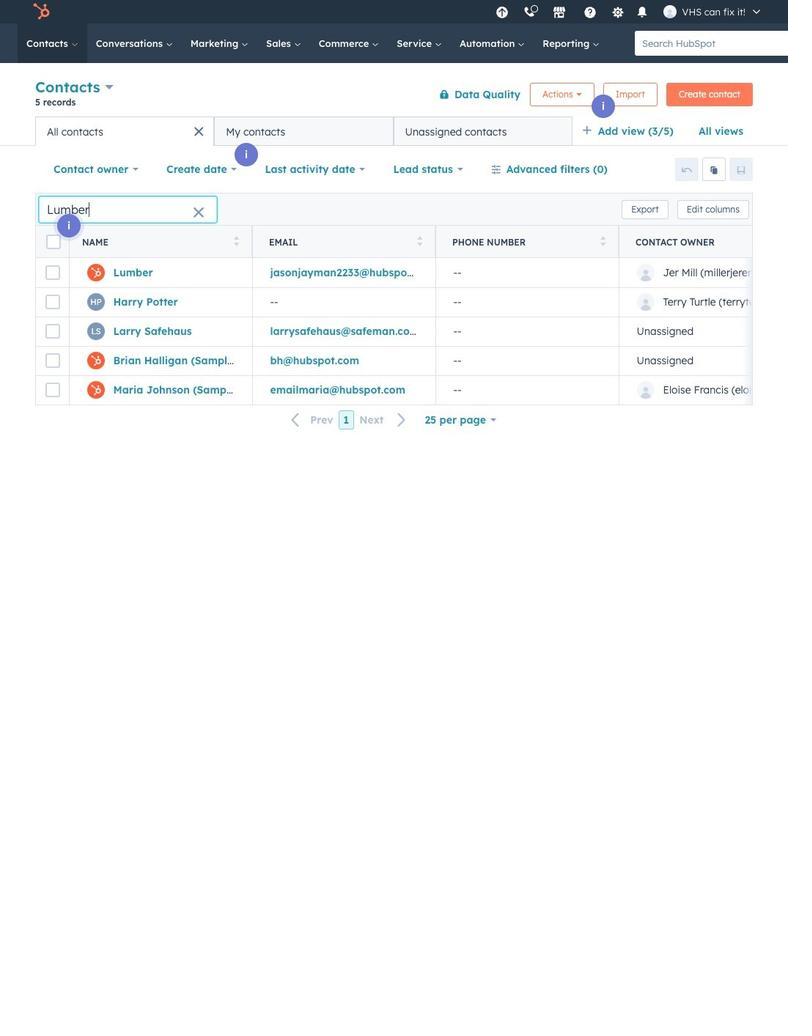 Task type: vqa. For each thing, say whether or not it's contained in the screenshot.
Search HubSpot search field
yes



Task type: locate. For each thing, give the bounding box(es) containing it.
2 horizontal spatial press to sort. image
[[600, 236, 606, 246]]

2 horizontal spatial press to sort. element
[[600, 236, 606, 248]]

jacob simon image
[[663, 5, 676, 18]]

menu
[[488, 0, 771, 23]]

tooltip
[[82, 166, 175, 187]]

marketplaces image
[[552, 7, 566, 20]]

0 horizontal spatial press to sort. element
[[234, 236, 239, 248]]

Search HubSpot search field
[[635, 31, 788, 56]]

1 press to sort. element from the left
[[234, 236, 239, 248]]

press to sort. element
[[234, 236, 239, 248], [417, 236, 422, 248], [600, 236, 606, 248]]

banner
[[35, 75, 753, 117]]

press to sort. image
[[234, 236, 239, 246], [417, 236, 422, 246], [600, 236, 606, 246]]

1 horizontal spatial press to sort. element
[[417, 236, 422, 248]]

1 press to sort. image from the left
[[234, 236, 239, 246]]

0 horizontal spatial press to sort. image
[[234, 236, 239, 246]]

1 horizontal spatial press to sort. image
[[417, 236, 422, 246]]

2 press to sort. image from the left
[[417, 236, 422, 246]]

clear input image
[[193, 207, 205, 219]]

3 press to sort. image from the left
[[600, 236, 606, 246]]



Task type: describe. For each thing, give the bounding box(es) containing it.
3 press to sort. element from the left
[[600, 236, 606, 248]]

pagination navigation
[[282, 410, 415, 430]]

2 press to sort. element from the left
[[417, 236, 422, 248]]

Search name, phone, email addresses, or company search field
[[39, 196, 217, 223]]

press to sort. image for 3rd press to sort. 'element' from the right
[[234, 236, 239, 246]]

press to sort. image for 2nd press to sort. 'element' from right
[[417, 236, 422, 246]]

press to sort. image for 1st press to sort. 'element' from the right
[[600, 236, 606, 246]]



